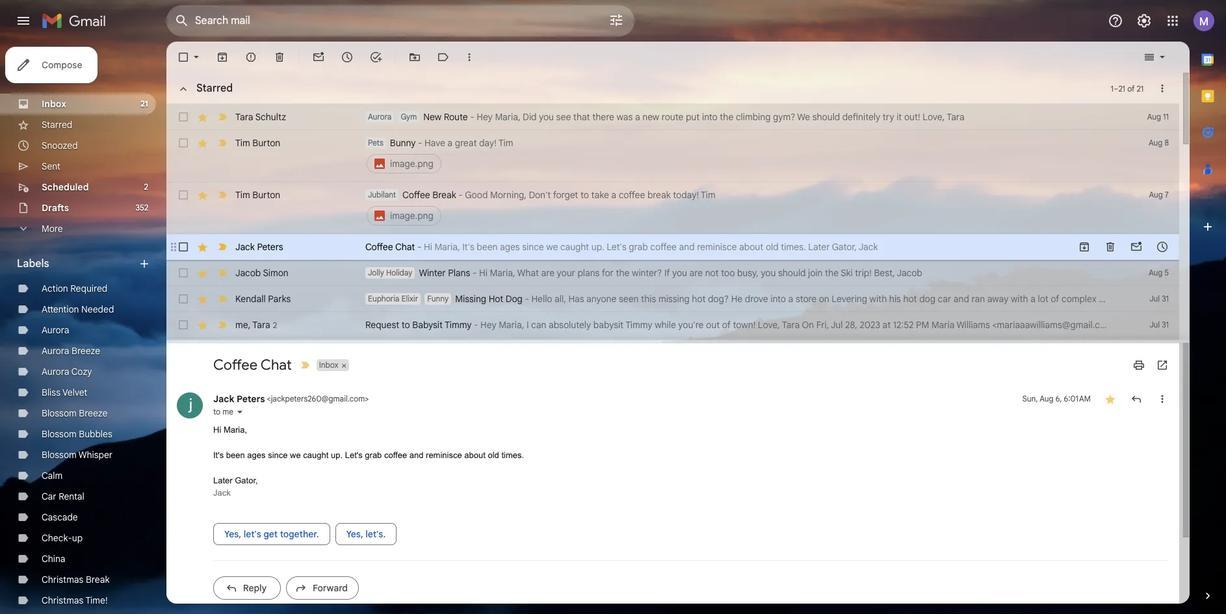 Task type: vqa. For each thing, say whether or not it's contained in the screenshot.
INTO
yes



Task type: locate. For each thing, give the bounding box(es) containing it.
burton
[[253, 137, 280, 149], [253, 189, 280, 201]]

chat up holiday
[[395, 241, 415, 253]]

2 row from the top
[[166, 130, 1180, 182]]

1 horizontal spatial up.
[[592, 241, 605, 253]]

chat
[[395, 241, 415, 253], [261, 356, 292, 374]]

me down kendall
[[235, 319, 248, 331]]

1 vertical spatial coffee
[[366, 241, 393, 253]]

we
[[798, 111, 810, 123]]

hi up winter
[[424, 241, 432, 253]]

0 horizontal spatial reminisce
[[426, 450, 462, 460]]

up.
[[592, 241, 605, 253], [331, 450, 343, 460]]

chat for coffee chat - hi maria, it's been ages since we caught up. let's grab coffee and reminisce about old times. later gator, jack
[[395, 241, 415, 253]]

into for drove
[[771, 293, 786, 305]]

21 left the starred button
[[141, 99, 148, 109]]

let's
[[244, 528, 261, 540]]

starred tab panel
[[166, 73, 1227, 615]]

5 row from the top
[[166, 260, 1180, 286]]

caught down jackpeters260@gmail.com
[[303, 450, 329, 460]]

to left babysit
[[402, 319, 410, 331]]

row
[[166, 104, 1180, 130], [166, 130, 1180, 182], [166, 182, 1180, 234], [166, 234, 1180, 260], [166, 260, 1180, 286], [166, 286, 1227, 312], [166, 312, 1227, 338], [166, 338, 1180, 364]]

anyone
[[587, 293, 617, 305]]

0 vertical spatial to
[[581, 189, 589, 201]]

gator, up ski
[[832, 241, 857, 253]]

support image
[[1108, 13, 1124, 29]]

1 vertical spatial up.
[[331, 450, 343, 460]]

starred image
[[1104, 392, 1117, 406]]

check-
[[42, 533, 72, 544]]

0 horizontal spatial yes,
[[224, 528, 241, 540]]

inbox up jackpeters260@gmail.com
[[319, 360, 339, 370]]

0 horizontal spatial are
[[541, 267, 555, 279]]

0 vertical spatial grab
[[629, 241, 648, 253]]

babysit
[[594, 319, 624, 331]]

0 horizontal spatial to
[[213, 407, 221, 417]]

1 vertical spatial blossom
[[42, 429, 77, 440]]

are left the your at the left top of page
[[541, 267, 555, 279]]

we
[[546, 241, 558, 253], [290, 450, 301, 460]]

1 horizontal spatial starred
[[196, 82, 233, 95]]

we inside starred tab panel
[[546, 241, 558, 253]]

let's
[[607, 241, 627, 253], [345, 450, 363, 460]]

chat inside starred tab panel
[[395, 241, 415, 253]]

1 vertical spatial inbox
[[319, 360, 339, 370]]

maria
[[932, 319, 955, 331]]

tim burton down tara schultz
[[235, 137, 280, 149]]

more
[[42, 223, 63, 235]]

0 vertical spatial cell
[[366, 137, 1115, 176]]

with right away
[[1011, 293, 1029, 305]]

coffee chat - hi maria, it's been ages since we caught up. let's grab coffee and reminisce about old times. later gator, jack
[[366, 241, 878, 253]]

sent link
[[42, 161, 60, 172]]

peters up show details 'icon' at the bottom
[[237, 393, 265, 405]]

0 vertical spatial love,
[[923, 111, 945, 123]]

11
[[1164, 112, 1169, 122]]

1 vertical spatial break
[[86, 574, 110, 586]]

more button
[[0, 219, 156, 239]]

aug inside cell
[[1040, 394, 1054, 404]]

burton for coffee
[[253, 189, 280, 201]]

reminisce inside starred tab panel
[[697, 241, 737, 253]]

jacob
[[235, 267, 261, 279], [897, 267, 923, 279]]

1 vertical spatial it's
[[213, 450, 224, 460]]

1 horizontal spatial timmy
[[626, 319, 653, 331]]

1 vertical spatial starred
[[42, 119, 72, 131]]

6 row from the top
[[166, 286, 1227, 312]]

caught up the your at the left top of page
[[561, 241, 589, 253]]

great
[[455, 137, 477, 149]]

been up hot
[[477, 241, 498, 253]]

1 vertical spatial christmas
[[42, 595, 83, 607]]

gator, down hi maria,
[[235, 476, 258, 486]]

2 timmy from the left
[[626, 319, 653, 331]]

tara right out!
[[947, 111, 965, 123]]

0 horizontal spatial chat
[[261, 356, 292, 374]]

row containing me
[[166, 312, 1227, 338]]

2 vertical spatial and
[[410, 450, 424, 460]]

you right did
[[539, 111, 554, 123]]

timmy down missing
[[445, 319, 472, 331]]

2 inside me , tara 2
[[273, 320, 277, 330]]

christmas down china link
[[42, 574, 83, 586]]

that
[[574, 111, 590, 123]]

old
[[766, 241, 779, 253], [488, 450, 499, 460]]

yes, inside button
[[224, 528, 241, 540]]

christmas time!
[[42, 595, 108, 607]]

it's down hi maria,
[[213, 450, 224, 460]]

inbox
[[42, 98, 66, 110], [319, 360, 339, 370]]

1 horizontal spatial ages
[[500, 241, 520, 253]]

31 down the shirts.
[[1162, 320, 1169, 330]]

3 blossom from the top
[[42, 449, 77, 461]]

0 vertical spatial chat
[[395, 241, 415, 253]]

0 horizontal spatial break
[[86, 574, 110, 586]]

aug left 6, at the bottom right
[[1040, 394, 1054, 404]]

0 horizontal spatial let's
[[345, 450, 363, 460]]

aurora down attention on the left of the page
[[42, 325, 69, 336]]

aurora up bliss
[[42, 366, 69, 378]]

christmas break link
[[42, 574, 110, 586]]

peters inside starred tab panel
[[257, 241, 283, 253]]

of right the out
[[722, 319, 731, 331]]

- down missing
[[474, 319, 478, 331]]

into right put at the right top of page
[[702, 111, 718, 123]]

starred
[[196, 82, 233, 95], [42, 119, 72, 131]]

1 horizontal spatial into
[[771, 293, 786, 305]]

plans
[[448, 267, 470, 279]]

maria,
[[495, 111, 521, 123], [435, 241, 460, 253], [490, 267, 515, 279], [499, 319, 524, 331], [224, 425, 247, 435]]

burton for bunny
[[253, 137, 280, 149]]

21 left the inbox section options icon
[[1137, 84, 1144, 93]]

a left store
[[789, 293, 794, 305]]

1 timmy from the left
[[445, 319, 472, 331]]

action
[[42, 283, 68, 295]]

archive image
[[216, 51, 229, 64]]

aug for aug 11
[[1148, 112, 1162, 122]]

have
[[425, 137, 445, 149]]

1 horizontal spatial grab
[[629, 241, 648, 253]]

1 blossom from the top
[[42, 408, 77, 419]]

0 vertical spatial break
[[433, 189, 456, 201]]

ages down hi maria,
[[247, 450, 266, 460]]

inbox inside inbox button
[[319, 360, 339, 370]]

ski
[[841, 267, 853, 279]]

2
[[144, 182, 148, 192], [273, 320, 277, 330]]

check-up
[[42, 533, 83, 544]]

1 horizontal spatial inbox
[[319, 360, 339, 370]]

2 horizontal spatial you
[[761, 267, 776, 279]]

hi down to me
[[213, 425, 221, 435]]

gator, inside starred tab panel
[[832, 241, 857, 253]]

0 vertical spatial ages
[[500, 241, 520, 253]]

cell
[[366, 137, 1115, 176], [366, 189, 1115, 228]]

best,
[[1198, 293, 1219, 305]]

complex
[[1062, 293, 1097, 305]]

1 horizontal spatial times.
[[781, 241, 806, 253]]

yes, for yes, let's get together.
[[224, 528, 241, 540]]

whisper
[[79, 449, 113, 461]]

0 horizontal spatial it's
[[213, 450, 224, 460]]

been down hi maria,
[[226, 450, 245, 460]]

1 horizontal spatial to
[[402, 319, 410, 331]]

coffee inside cell
[[619, 189, 645, 201]]

1 horizontal spatial love,
[[923, 111, 945, 123]]

1 vertical spatial breeze
[[79, 408, 108, 419]]

3 row from the top
[[166, 182, 1180, 234]]

0 horizontal spatial been
[[226, 450, 245, 460]]

0 horizontal spatial inbox
[[42, 98, 66, 110]]

None search field
[[166, 5, 635, 36]]

good
[[465, 189, 488, 201]]

2 blossom from the top
[[42, 429, 77, 440]]

compose button
[[5, 47, 98, 83]]

2 horizontal spatial 21
[[1137, 84, 1144, 93]]

tim right day!
[[499, 137, 513, 149]]

gmail image
[[42, 8, 113, 34]]

i left am
[[1189, 319, 1191, 331]]

0 horizontal spatial hot
[[692, 293, 706, 305]]

jacob right best,
[[897, 267, 923, 279]]

cell containing bunny
[[366, 137, 1115, 176]]

aurora up pets
[[368, 112, 392, 122]]

0 vertical spatial caught
[[561, 241, 589, 253]]

winter
[[419, 267, 446, 279]]

aug 11
[[1148, 112, 1169, 122]]

1 vertical spatial caught
[[303, 450, 329, 460]]

1 vertical spatial jul 31
[[1150, 320, 1169, 330]]

it
[[897, 111, 902, 123]]

0 vertical spatial been
[[477, 241, 498, 253]]

2 horizontal spatial coffee
[[403, 189, 430, 201]]

1 horizontal spatial should
[[813, 111, 840, 123]]

1 cell from the top
[[366, 137, 1115, 176]]

2 cell from the top
[[366, 189, 1115, 228]]

request
[[366, 319, 399, 331]]

put
[[686, 111, 700, 123]]

about inside starred tab panel
[[739, 241, 764, 253]]

aug left 11
[[1148, 112, 1162, 122]]

settings image
[[1137, 13, 1152, 29]]

inbox inside labels navigation
[[42, 98, 66, 110]]

are left not
[[690, 267, 703, 279]]

0 vertical spatial me
[[235, 319, 248, 331]]

0 vertical spatial burton
[[253, 137, 280, 149]]

blossom
[[42, 408, 77, 419], [42, 429, 77, 440], [42, 449, 77, 461]]

of right –
[[1128, 84, 1135, 93]]

2 with from the left
[[1011, 293, 1029, 305]]

21 inside labels navigation
[[141, 99, 148, 109]]

aurora breeze link
[[42, 345, 100, 357]]

i left can
[[527, 319, 529, 331]]

blossom up calm link
[[42, 449, 77, 461]]

1 horizontal spatial old
[[766, 241, 779, 253]]

1 vertical spatial peters
[[237, 393, 265, 405]]

1 burton from the top
[[253, 137, 280, 149]]

writin
[[1208, 319, 1227, 331]]

row containing tara schultz
[[166, 104, 1180, 130]]

aurora breeze
[[42, 345, 100, 357]]

tim burton for coffee
[[235, 189, 280, 201]]

1 vertical spatial burton
[[253, 189, 280, 201]]

gator, inside the later gator, jack
[[235, 476, 258, 486]]

hot
[[692, 293, 706, 305], [904, 293, 917, 305]]

2 christmas from the top
[[42, 595, 83, 607]]

aurora down aurora link
[[42, 345, 69, 357]]

been inside starred tab panel
[[477, 241, 498, 253]]

starred inside labels navigation
[[42, 119, 72, 131]]

labels navigation
[[0, 42, 166, 615]]

1 tim burton from the top
[[235, 137, 280, 149]]

jack peters cell
[[213, 393, 369, 405]]

breeze up cozy
[[72, 345, 100, 357]]

it's
[[462, 241, 475, 253], [213, 450, 224, 460]]

blossom down blossom breeze link
[[42, 429, 77, 440]]

report spam image
[[245, 51, 258, 64]]

aug left 8
[[1149, 138, 1163, 148]]

break
[[433, 189, 456, 201], [86, 574, 110, 586]]

labels image
[[437, 51, 450, 64]]

grab inside starred tab panel
[[629, 241, 648, 253]]

None checkbox
[[177, 51, 190, 64], [177, 189, 190, 202], [177, 319, 190, 332], [177, 51, 190, 64], [177, 189, 190, 202], [177, 319, 190, 332]]

0 horizontal spatial jacob
[[235, 267, 261, 279]]

yes, left let's.
[[346, 528, 363, 540]]

car
[[938, 293, 952, 305]]

,
[[248, 319, 251, 331]]

if
[[665, 267, 670, 279]]

2 jul 31 from the top
[[1150, 320, 1169, 330]]

toggle split pane mode image
[[1143, 51, 1156, 64]]

breeze for blossom breeze
[[79, 408, 108, 419]]

1 horizontal spatial later
[[809, 241, 830, 253]]

blossom down bliss velvet link
[[42, 408, 77, 419]]

up. down jackpeters260@gmail.com
[[331, 450, 343, 460]]

blossom for blossom whisper
[[42, 449, 77, 461]]

hot left dog?
[[692, 293, 706, 305]]

0 horizontal spatial 21
[[141, 99, 148, 109]]

inbox link
[[42, 98, 66, 110]]

ages up what in the top of the page
[[500, 241, 520, 253]]

1 horizontal spatial coffee
[[366, 241, 393, 253]]

2 burton from the top
[[253, 189, 280, 201]]

1 vertical spatial let's
[[345, 450, 363, 460]]

grab up jolly holiday winter plans - hi maria, what are your plans for the winter? if you are not too busy, you should join the ski trip! best, jacob
[[629, 241, 648, 253]]

christmas down 'christmas break' on the bottom of the page
[[42, 595, 83, 607]]

old inside starred tab panel
[[766, 241, 779, 253]]

1 horizontal spatial we
[[546, 241, 558, 253]]

christmas for christmas break
[[42, 574, 83, 586]]

2 image.png from the top
[[390, 210, 434, 222]]

0 vertical spatial starred
[[196, 82, 233, 95]]

1 vertical spatial ages
[[247, 450, 266, 460]]

1 yes, from the left
[[224, 528, 241, 540]]

has
[[569, 293, 584, 305]]

blossom bubbles
[[42, 429, 112, 440]]

hot right his
[[904, 293, 917, 305]]

yes, inside button
[[346, 528, 363, 540]]

aurora for aurora breeze
[[42, 345, 69, 357]]

6,
[[1056, 394, 1062, 404]]

0 vertical spatial blossom
[[42, 408, 77, 419]]

1 vertical spatial of
[[1051, 293, 1060, 305]]

image.png down bunny
[[390, 158, 434, 170]]

0 horizontal spatial caught
[[303, 450, 329, 460]]

row containing jack peters
[[166, 234, 1180, 260]]

toolbar
[[1072, 241, 1176, 254]]

cell containing coffee break
[[366, 189, 1115, 228]]

schultz
[[255, 111, 286, 123]]

tim burton up jack peters
[[235, 189, 280, 201]]

jack inside the later gator, jack
[[213, 488, 231, 498]]

1 row from the top
[[166, 104, 1180, 130]]

1 vertical spatial about
[[465, 450, 486, 460]]

0 horizontal spatial about
[[465, 450, 486, 460]]

a left lot
[[1031, 293, 1036, 305]]

ages
[[500, 241, 520, 253], [247, 450, 266, 460]]

gator,
[[832, 241, 857, 253], [235, 476, 258, 486]]

4 row from the top
[[166, 234, 1180, 260]]

inbox up starred link
[[42, 98, 66, 110]]

snooze image
[[341, 51, 354, 64]]

None checkbox
[[177, 111, 190, 124], [177, 137, 190, 150], [177, 241, 190, 254], [177, 267, 190, 280], [177, 293, 190, 306], [177, 111, 190, 124], [177, 137, 190, 150], [177, 241, 190, 254], [177, 267, 190, 280], [177, 293, 190, 306]]

0 horizontal spatial of
[[722, 319, 731, 331]]

1 are from the left
[[541, 267, 555, 279]]

0 horizontal spatial coffee
[[213, 356, 258, 374]]

definitely
[[843, 111, 881, 123]]

store
[[796, 293, 817, 305]]

get
[[264, 528, 278, 540]]

snoozed link
[[42, 140, 78, 152]]

1 vertical spatial been
[[226, 450, 245, 460]]

reply
[[243, 582, 267, 594]]

coffee chat main content
[[166, 42, 1227, 615]]

1 31 from the top
[[1162, 294, 1169, 304]]

burton up jack peters
[[253, 189, 280, 201]]

aug left 7
[[1149, 190, 1163, 200]]

the left ski
[[825, 267, 839, 279]]

we up the your at the left top of page
[[546, 241, 558, 253]]

peters for jack peters < jackpeters260@gmail.com >
[[237, 393, 265, 405]]

2 yes, from the left
[[346, 528, 363, 540]]

0 horizontal spatial we
[[290, 450, 301, 460]]

0 horizontal spatial later
[[213, 476, 233, 486]]

blossom for blossom bubbles
[[42, 429, 77, 440]]

0 horizontal spatial since
[[268, 450, 288, 460]]

0 vertical spatial christmas
[[42, 574, 83, 586]]

yes, left let's
[[224, 528, 241, 540]]

0 vertical spatial gator,
[[832, 241, 857, 253]]

8
[[1165, 138, 1169, 148]]

1 horizontal spatial caught
[[561, 241, 589, 253]]

coffee chat
[[213, 356, 292, 374]]

2 are from the left
[[690, 267, 703, 279]]

up. up plans
[[592, 241, 605, 253]]

Search mail text field
[[195, 14, 572, 27]]

babysit
[[413, 319, 443, 331]]

1 vertical spatial chat
[[261, 356, 292, 374]]

of right lot
[[1051, 293, 1060, 305]]

1 horizontal spatial since
[[522, 241, 544, 253]]

the right all
[[1182, 293, 1196, 305]]

reminisce
[[697, 241, 737, 253], [426, 450, 462, 460]]

0 vertical spatial inbox
[[42, 98, 66, 110]]

together.
[[280, 528, 319, 540]]

tara
[[235, 111, 253, 123], [947, 111, 965, 123], [253, 319, 270, 331], [782, 319, 800, 331]]

tab list
[[1190, 42, 1227, 568]]

velvet
[[62, 387, 87, 399]]

1 horizontal spatial are
[[690, 267, 703, 279]]

0 vertical spatial and
[[679, 241, 695, 253]]

break up time!
[[86, 574, 110, 586]]

0 horizontal spatial should
[[778, 267, 806, 279]]

should right we
[[813, 111, 840, 123]]

7 row from the top
[[166, 312, 1227, 338]]

it's been ages since we caught up. let's grab coffee and reminisce about old times.
[[213, 450, 527, 460]]

too
[[721, 267, 735, 279]]

me , tara 2
[[235, 319, 277, 331]]

attention needed
[[42, 304, 114, 315]]

breeze up the bubbles on the bottom left of page
[[79, 408, 108, 419]]

advanced search options image
[[604, 7, 630, 33]]

image.png
[[390, 158, 434, 170], [390, 210, 434, 222]]

2 up the 352
[[144, 182, 148, 192]]

1 horizontal spatial about
[[739, 241, 764, 253]]

1 vertical spatial should
[[778, 267, 806, 279]]

since down "<"
[[268, 450, 288, 460]]

grab down > at the left bottom of page
[[365, 450, 382, 460]]

tim down tara schultz
[[235, 137, 250, 149]]

1 image.png from the top
[[390, 158, 434, 170]]

8 row from the top
[[166, 338, 1180, 364]]

2 horizontal spatial hi
[[479, 267, 488, 279]]

we down jack peters 'cell'
[[290, 450, 301, 460]]

pm
[[916, 319, 930, 331]]

been
[[477, 241, 498, 253], [226, 450, 245, 460]]

later up join
[[809, 241, 830, 253]]

aug left 5
[[1149, 268, 1163, 278]]

jackpeters260@gmail.com
[[271, 394, 365, 404]]

needed
[[81, 304, 114, 315]]

today!
[[673, 189, 699, 201]]

chat up "<"
[[261, 356, 292, 374]]

>
[[365, 394, 369, 404]]

delete image
[[273, 51, 286, 64]]

coffee right jubilant
[[403, 189, 430, 201]]

0 horizontal spatial old
[[488, 450, 499, 460]]

tim right today!
[[701, 189, 716, 201]]

it's up plans
[[462, 241, 475, 253]]

the left climbing
[[720, 111, 734, 123]]

coffee
[[619, 189, 645, 201], [651, 241, 677, 253], [384, 450, 407, 460]]

let's inside starred tab panel
[[607, 241, 627, 253]]

all,
[[555, 293, 566, 305]]

0 vertical spatial 2
[[144, 182, 148, 192]]

blossom for blossom breeze
[[42, 408, 77, 419]]

peters up simon
[[257, 241, 283, 253]]

0 vertical spatial since
[[522, 241, 544, 253]]

coffee inside cell
[[403, 189, 430, 201]]

2 vertical spatial coffee
[[384, 450, 407, 460]]

1 vertical spatial old
[[488, 450, 499, 460]]

0 vertical spatial old
[[766, 241, 779, 253]]

2 horizontal spatial coffee
[[651, 241, 677, 253]]

2 tim burton from the top
[[235, 189, 280, 201]]

1 vertical spatial 2
[[273, 320, 277, 330]]

aug 8
[[1149, 138, 1169, 148]]

1 christmas from the top
[[42, 574, 83, 586]]



Task type: describe. For each thing, give the bounding box(es) containing it.
missing
[[659, 293, 690, 305]]

Starred checkbox
[[1104, 392, 1117, 406]]

0 vertical spatial hi
[[424, 241, 432, 253]]

1 vertical spatial reminisce
[[426, 450, 462, 460]]

break inside cell
[[433, 189, 456, 201]]

inbox for inbox button
[[319, 360, 339, 370]]

- left have
[[418, 137, 422, 149]]

seen
[[619, 293, 639, 305]]

toolbar inside row
[[1072, 241, 1176, 254]]

funny
[[428, 294, 449, 304]]

- right plans
[[473, 267, 477, 279]]

show details image
[[236, 408, 244, 416]]

jack peters < jackpeters260@gmail.com >
[[213, 393, 369, 405]]

up. inside starred tab panel
[[592, 241, 605, 253]]

me inside starred tab panel
[[235, 319, 248, 331]]

the right for
[[616, 267, 630, 279]]

1 vertical spatial times.
[[502, 450, 524, 460]]

1 vertical spatial grab
[[365, 450, 382, 460]]

maria, down dog
[[499, 319, 524, 331]]

add to tasks image
[[369, 51, 382, 64]]

1 vertical spatial and
[[954, 293, 970, 305]]

missing
[[455, 293, 487, 305]]

jul left all
[[1150, 294, 1160, 304]]

blossom whisper link
[[42, 449, 113, 461]]

labels heading
[[17, 258, 138, 271]]

new
[[424, 111, 442, 123]]

ages inside row
[[500, 241, 520, 253]]

cell for aug 7
[[366, 189, 1115, 228]]

fri,
[[817, 319, 829, 331]]

yes, let's.
[[346, 528, 386, 540]]

away
[[988, 293, 1009, 305]]

drafts
[[42, 202, 69, 214]]

later inside row
[[809, 241, 830, 253]]

rental
[[59, 491, 84, 503]]

parks
[[268, 293, 291, 305]]

jack up to me
[[213, 393, 234, 405]]

- right dog
[[525, 293, 529, 305]]

2 hot from the left
[[904, 293, 917, 305]]

forget
[[553, 189, 578, 201]]

ran
[[972, 293, 985, 305]]

blossom breeze link
[[42, 408, 108, 419]]

main menu image
[[16, 13, 31, 29]]

break
[[648, 189, 671, 201]]

hi maria,
[[213, 425, 249, 435]]

compose
[[42, 59, 82, 71]]

all
[[1170, 293, 1180, 305]]

inbox button
[[317, 359, 340, 371]]

drafts link
[[42, 202, 69, 214]]

elixir
[[402, 294, 418, 304]]

to inside cell
[[581, 189, 589, 201]]

search mail image
[[170, 9, 194, 33]]

aug for aug 5
[[1149, 268, 1163, 278]]

1 jacob from the left
[[235, 267, 261, 279]]

christmas for christmas time!
[[42, 595, 83, 607]]

missing hot dog - hello all, has anyone seen this missing hot dog? he drove into a store on levering with his hot dog car and ran away with a lot of complex patterned shirts. all the best, k
[[455, 293, 1227, 305]]

later gator, jack
[[213, 476, 260, 498]]

- right route
[[470, 111, 475, 123]]

bunny
[[390, 137, 416, 149]]

pets
[[368, 138, 384, 148]]

2 jacob from the left
[[897, 267, 923, 279]]

- left good
[[459, 189, 463, 201]]

hey up day!
[[477, 111, 493, 123]]

blossom whisper
[[42, 449, 113, 461]]

yes, for yes, let's.
[[346, 528, 363, 540]]

his
[[890, 293, 901, 305]]

- up winter
[[417, 241, 422, 253]]

aurora for aurora cozy
[[42, 366, 69, 378]]

2 vertical spatial of
[[722, 319, 731, 331]]

starred inside the starred button
[[196, 82, 233, 95]]

can
[[531, 319, 547, 331]]

a right have
[[448, 137, 453, 149]]

28,
[[846, 319, 858, 331]]

into for put
[[702, 111, 718, 123]]

1 vertical spatial coffee
[[651, 241, 677, 253]]

did
[[523, 111, 537, 123]]

1 horizontal spatial of
[[1051, 293, 1060, 305]]

k
[[1221, 293, 1227, 305]]

trip!
[[855, 267, 872, 279]]

breeze for aurora breeze
[[72, 345, 100, 357]]

request to babysit timmy - hey maria, i can absolutely babysit timmy while you're out of town! love, tara on fri, jul 28, 2023 at 12:52 pm maria williams <mariaaawilliams@gmail.com> wrote: hey tara, i am writin
[[366, 319, 1227, 331]]

–
[[1114, 84, 1119, 93]]

cascade
[[42, 512, 78, 524]]

tara left schultz
[[235, 111, 253, 123]]

cascade link
[[42, 512, 78, 524]]

1 horizontal spatial and
[[679, 241, 695, 253]]

image.png for coffee
[[390, 210, 434, 222]]

a right was
[[635, 111, 640, 123]]

am
[[1193, 319, 1206, 331]]

tara schultz
[[235, 111, 286, 123]]

0 horizontal spatial up.
[[331, 450, 343, 460]]

new
[[643, 111, 660, 123]]

sun,
[[1023, 394, 1038, 404]]

later inside the later gator, jack
[[213, 476, 233, 486]]

aurora cozy
[[42, 366, 92, 378]]

he
[[732, 293, 743, 305]]

kendall
[[235, 293, 266, 305]]

5
[[1165, 268, 1169, 278]]

0 horizontal spatial love,
[[758, 319, 780, 331]]

christmas break
[[42, 574, 110, 586]]

maria, down show details 'icon' at the bottom
[[224, 425, 247, 435]]

aurora inside starred tab panel
[[368, 112, 392, 122]]

maria, left what in the top of the page
[[490, 267, 515, 279]]

climbing
[[736, 111, 771, 123]]

coffee for coffee chat
[[213, 356, 258, 374]]

1 with from the left
[[870, 293, 887, 305]]

1 hot from the left
[[692, 293, 706, 305]]

car rental link
[[42, 491, 84, 503]]

1 vertical spatial since
[[268, 450, 288, 460]]

row containing kendall parks
[[166, 286, 1227, 312]]

a right take
[[612, 189, 617, 201]]

hot
[[489, 293, 504, 305]]

tara right "," in the left of the page
[[253, 319, 270, 331]]

tara left on
[[782, 319, 800, 331]]

jack up jacob simon
[[235, 241, 255, 253]]

best,
[[874, 267, 895, 279]]

bliss
[[42, 387, 60, 399]]

gym?
[[773, 111, 796, 123]]

2 31 from the top
[[1162, 320, 1169, 330]]

while
[[655, 319, 676, 331]]

jolly
[[368, 268, 384, 278]]

hey left the tara,
[[1148, 319, 1164, 331]]

china link
[[42, 553, 65, 565]]

jul left the tara,
[[1150, 320, 1160, 330]]

0 vertical spatial should
[[813, 111, 840, 123]]

0 horizontal spatial coffee
[[384, 450, 407, 460]]

0 vertical spatial of
[[1128, 84, 1135, 93]]

<mariaaawilliams@gmail.com>
[[993, 319, 1118, 331]]

maria, left did
[[495, 111, 521, 123]]

jul right fri,
[[831, 319, 843, 331]]

1 vertical spatial we
[[290, 450, 301, 460]]

1 – 21 of 21
[[1111, 84, 1144, 93]]

<
[[267, 394, 271, 404]]

tara,
[[1166, 319, 1186, 331]]

christmas time! link
[[42, 595, 108, 607]]

maria, up plans
[[435, 241, 460, 253]]

0 horizontal spatial and
[[410, 450, 424, 460]]

1 jul 31 from the top
[[1150, 294, 1169, 304]]

inbox for inbox link
[[42, 98, 66, 110]]

break inside labels navigation
[[86, 574, 110, 586]]

blossom bubbles link
[[42, 429, 112, 440]]

1 vertical spatial hi
[[479, 267, 488, 279]]

cell for aug 8
[[366, 137, 1115, 176]]

more image
[[463, 51, 476, 64]]

image.png for bunny
[[390, 158, 434, 170]]

dog
[[920, 293, 936, 305]]

pets bunny - have a great day! tim
[[368, 137, 513, 149]]

simon
[[263, 267, 289, 279]]

0 horizontal spatial you
[[539, 111, 554, 123]]

it's inside starred tab panel
[[462, 241, 475, 253]]

move to image
[[408, 51, 421, 64]]

hey down hot
[[481, 319, 497, 331]]

out
[[706, 319, 720, 331]]

1 vertical spatial to
[[402, 319, 410, 331]]

aug 7
[[1149, 190, 1169, 200]]

sun, aug 6, 6:01 am cell
[[1023, 392, 1091, 406]]

tim burton for bunny
[[235, 137, 280, 149]]

levering
[[832, 293, 868, 305]]

sent
[[42, 161, 60, 172]]

aug for aug 8
[[1149, 138, 1163, 148]]

1 i from the left
[[527, 319, 529, 331]]

jack peters
[[235, 241, 283, 253]]

aurora for aurora link
[[42, 325, 69, 336]]

1 horizontal spatial 21
[[1119, 84, 1126, 93]]

euphoria
[[368, 294, 400, 304]]

row containing jacob simon
[[166, 260, 1180, 286]]

you're
[[679, 319, 704, 331]]

inbox section options image
[[1156, 82, 1169, 95]]

1 horizontal spatial you
[[673, 267, 687, 279]]

2 inside labels navigation
[[144, 182, 148, 192]]

peters for jack peters
[[257, 241, 283, 253]]

7
[[1165, 190, 1169, 200]]

gym
[[401, 112, 417, 122]]

coffee for coffee chat - hi maria, it's been ages since we caught up. let's grab coffee and reminisce about old times. later gator, jack
[[366, 241, 393, 253]]

caught inside row
[[561, 241, 589, 253]]

times. inside starred tab panel
[[781, 241, 806, 253]]

calm
[[42, 470, 63, 482]]

busy,
[[737, 267, 759, 279]]

jack up trip!
[[859, 241, 878, 253]]

for
[[602, 267, 614, 279]]

1 vertical spatial me
[[223, 407, 233, 417]]

0 horizontal spatial hi
[[213, 425, 221, 435]]

chat for coffee chat
[[261, 356, 292, 374]]

blossom breeze
[[42, 408, 108, 419]]

aurora cozy link
[[42, 366, 92, 378]]

since inside starred tab panel
[[522, 241, 544, 253]]

1
[[1111, 84, 1114, 93]]

2 i from the left
[[1189, 319, 1191, 331]]

see
[[556, 111, 571, 123]]

352
[[136, 203, 148, 213]]

aug for aug 7
[[1149, 190, 1163, 200]]

tim up jack peters
[[235, 189, 250, 201]]



